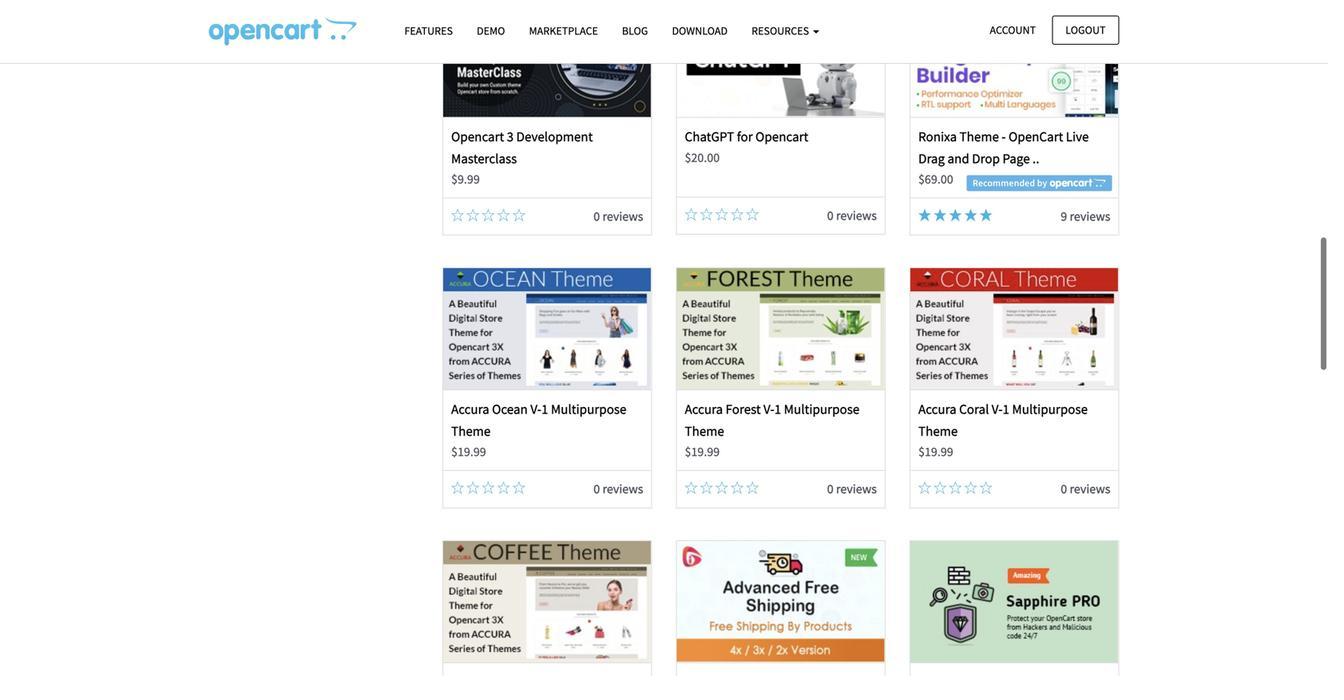 Task type: vqa. For each thing, say whether or not it's contained in the screenshot.
Accura Coral V-1 Multipurpose Theme reviews
yes



Task type: locate. For each thing, give the bounding box(es) containing it.
0 reviews for accura forest v-1 multipurpose theme
[[827, 481, 877, 497]]

3 multipurpose from the left
[[1012, 401, 1088, 418]]

logout
[[1066, 23, 1106, 37]]

v- inside accura forest v-1 multipurpose theme $19.99
[[764, 401, 775, 418]]

multipurpose inside "accura coral v-1 multipurpose theme $19.99"
[[1012, 401, 1088, 418]]

$19.99 inside "accura coral v-1 multipurpose theme $19.99"
[[919, 444, 954, 460]]

opencart 3 development masterclass image
[[444, 0, 651, 117]]

accura left ocean
[[451, 401, 489, 418]]

1 horizontal spatial $19.99
[[685, 444, 720, 460]]

accura inside accura ocean v-1 multipurpose theme $19.99
[[451, 401, 489, 418]]

chatgpt for opencart image
[[677, 0, 885, 117]]

1 horizontal spatial v-
[[764, 401, 775, 418]]

opencart right 'for'
[[756, 128, 809, 145]]

account link
[[977, 16, 1050, 45]]

2 horizontal spatial accura
[[919, 401, 957, 418]]

0 reviews
[[827, 208, 877, 224], [594, 209, 643, 225], [594, 481, 643, 497], [827, 481, 877, 497], [1061, 481, 1111, 497]]

$19.99 down accura ocean v-1 multipurpose theme 'link'
[[451, 444, 486, 460]]

sapphire pro - opencart security module image
[[911, 541, 1119, 663]]

reviews for accura ocean v-1 multipurpose theme
[[603, 481, 643, 497]]

1 vertical spatial and
[[948, 150, 970, 167]]

accura coral v-1 multipurpose theme link
[[919, 401, 1088, 440]]

1 for forest
[[775, 401, 782, 418]]

multipurpose
[[551, 401, 627, 418], [784, 401, 860, 418], [1012, 401, 1088, 418]]

9 reviews
[[1061, 209, 1111, 225]]

0 for accura coral v-1 multipurpose theme
[[1061, 481, 1068, 497]]

opencart up masterclass
[[451, 128, 504, 145]]

$9.99
[[451, 171, 480, 187]]

3 1 from the left
[[1003, 401, 1010, 418]]

v- right coral
[[992, 401, 1003, 418]]

star light o image
[[239, 21, 254, 34], [254, 21, 270, 34], [270, 21, 285, 34], [685, 208, 698, 221], [700, 208, 713, 221], [716, 208, 729, 221], [451, 209, 464, 222], [467, 209, 479, 222], [513, 209, 526, 222], [467, 482, 479, 495], [482, 482, 495, 495], [497, 482, 510, 495], [700, 482, 713, 495], [731, 482, 744, 495], [746, 482, 759, 495], [965, 482, 978, 495]]

0 horizontal spatial accura
[[451, 401, 489, 418]]

1 opencart from the left
[[451, 128, 504, 145]]

accura coral v-1 multipurpose theme image
[[911, 269, 1119, 390]]

v- right forest
[[764, 401, 775, 418]]

0 horizontal spatial and
[[287, 21, 308, 37]]

theme for accura coral v-1 multipurpose theme
[[919, 423, 958, 440]]

1 horizontal spatial accura
[[685, 401, 723, 418]]

theme inside accura ocean v-1 multipurpose theme $19.99
[[451, 423, 491, 440]]

2 multipurpose from the left
[[784, 401, 860, 418]]

multipurpose right forest
[[784, 401, 860, 418]]

$19.99 for accura forest v-1 multipurpose theme
[[685, 444, 720, 460]]

ronixa
[[919, 128, 957, 145]]

$20.00
[[685, 150, 720, 166]]

v- for coral
[[992, 401, 1003, 418]]

0 horizontal spatial opencart
[[451, 128, 504, 145]]

multipurpose right ocean
[[551, 401, 627, 418]]

1
[[542, 401, 548, 418], [775, 401, 782, 418], [1003, 401, 1010, 418]]

0 horizontal spatial v-
[[531, 401, 542, 418]]

0
[[827, 208, 834, 224], [594, 209, 600, 225], [594, 481, 600, 497], [827, 481, 834, 497], [1061, 481, 1068, 497]]

1 $19.99 from the left
[[451, 444, 486, 460]]

$69.00
[[919, 171, 954, 187]]

opencart inside opencart 3 development masterclass $9.99
[[451, 128, 504, 145]]

accura coral v-1 multipurpose theme $19.99
[[919, 401, 1088, 460]]

1 v- from the left
[[531, 401, 542, 418]]

1 right forest
[[775, 401, 782, 418]]

opencart
[[451, 128, 504, 145], [756, 128, 809, 145]]

1 horizontal spatial opencart
[[756, 128, 809, 145]]

ronixa theme - opencart live drag and drop page .. link
[[919, 128, 1089, 167]]

accura
[[451, 401, 489, 418], [685, 401, 723, 418], [919, 401, 957, 418]]

$19.99 down accura coral v-1 multipurpose theme link
[[919, 444, 954, 460]]

account
[[990, 23, 1036, 37]]

reviews
[[836, 208, 877, 224], [603, 209, 643, 225], [1070, 209, 1111, 225], [603, 481, 643, 497], [836, 481, 877, 497], [1070, 481, 1111, 497]]

1 right coral
[[1003, 401, 1010, 418]]

multipurpose inside accura ocean v-1 multipurpose theme $19.99
[[551, 401, 627, 418]]

star light o image
[[224, 21, 239, 34], [731, 208, 744, 221], [746, 208, 759, 221], [482, 209, 495, 222], [497, 209, 510, 222], [451, 482, 464, 495], [513, 482, 526, 495], [685, 482, 698, 495], [716, 482, 729, 495], [919, 482, 932, 495], [934, 482, 947, 495], [949, 482, 962, 495], [980, 482, 993, 495]]

reviews for accura coral v-1 multipurpose theme
[[1070, 481, 1111, 497]]

1 1 from the left
[[542, 401, 548, 418]]

0 reviews for accura coral v-1 multipurpose theme
[[1061, 481, 1111, 497]]

3 $19.99 from the left
[[919, 444, 954, 460]]

1 inside accura ocean v-1 multipurpose theme $19.99
[[542, 401, 548, 418]]

accura inside "accura coral v-1 multipurpose theme $19.99"
[[919, 401, 957, 418]]

2 opencart from the left
[[756, 128, 809, 145]]

$19.99 inside accura forest v-1 multipurpose theme $19.99
[[685, 444, 720, 460]]

2 horizontal spatial 1
[[1003, 401, 1010, 418]]

theme for accura forest v-1 multipurpose theme
[[685, 423, 724, 440]]

0 for chatgpt for opencart
[[827, 208, 834, 224]]

blog
[[622, 24, 648, 38]]

2 v- from the left
[[764, 401, 775, 418]]

1 accura from the left
[[451, 401, 489, 418]]

theme inside "accura coral v-1 multipurpose theme $19.99"
[[919, 423, 958, 440]]

and up
[[285, 21, 325, 37]]

v-
[[531, 401, 542, 418], [764, 401, 775, 418], [992, 401, 1003, 418]]

accura coffee v-1 multipurpose theme image
[[444, 541, 651, 663]]

0 horizontal spatial 1
[[542, 401, 548, 418]]

ronixa theme - opencart live drag and drop page .. image
[[911, 0, 1119, 117]]

and up link
[[209, 21, 325, 37]]

$19.99 down accura forest v-1 multipurpose theme link
[[685, 444, 720, 460]]

star light image
[[209, 21, 224, 34], [919, 209, 932, 222], [965, 209, 978, 222], [980, 209, 993, 222]]

v- for ocean
[[531, 401, 542, 418]]

demo link
[[465, 17, 517, 45]]

star light image
[[934, 209, 947, 222], [949, 209, 962, 222]]

blog link
[[610, 17, 660, 45]]

0 for accura forest v-1 multipurpose theme
[[827, 481, 834, 497]]

$19.99
[[451, 444, 486, 460], [685, 444, 720, 460], [919, 444, 954, 460]]

reviews for chatgpt for opencart
[[836, 208, 877, 224]]

..
[[1033, 150, 1040, 167]]

opencart inside chatgpt for opencart $20.00
[[756, 128, 809, 145]]

and right drag
[[948, 150, 970, 167]]

$19.99 for accura ocean v-1 multipurpose theme
[[451, 444, 486, 460]]

0 horizontal spatial star light image
[[934, 209, 947, 222]]

and inside ronixa theme - opencart live drag and drop page .. $69.00
[[948, 150, 970, 167]]

1 horizontal spatial multipurpose
[[784, 401, 860, 418]]

opencart extensions image
[[209, 17, 357, 46]]

reviews for accura forest v-1 multipurpose theme
[[836, 481, 877, 497]]

download
[[672, 24, 728, 38]]

and
[[287, 21, 308, 37], [948, 150, 970, 167]]

0 vertical spatial and
[[287, 21, 308, 37]]

theme inside accura forest v-1 multipurpose theme $19.99
[[685, 423, 724, 440]]

logout link
[[1052, 16, 1120, 45]]

1 horizontal spatial star light image
[[949, 209, 962, 222]]

development
[[516, 128, 593, 145]]

multipurpose right coral
[[1012, 401, 1088, 418]]

2 $19.99 from the left
[[685, 444, 720, 460]]

$19.99 inside accura ocean v-1 multipurpose theme $19.99
[[451, 444, 486, 460]]

ocean
[[492, 401, 528, 418]]

v- inside "accura coral v-1 multipurpose theme $19.99"
[[992, 401, 1003, 418]]

1 inside "accura coral v-1 multipurpose theme $19.99"
[[1003, 401, 1010, 418]]

multipurpose for accura coral v-1 multipurpose theme
[[1012, 401, 1088, 418]]

1 inside accura forest v-1 multipurpose theme $19.99
[[775, 401, 782, 418]]

2 horizontal spatial multipurpose
[[1012, 401, 1088, 418]]

2 horizontal spatial $19.99
[[919, 444, 954, 460]]

for
[[737, 128, 753, 145]]

1 horizontal spatial and
[[948, 150, 970, 167]]

accura inside accura forest v-1 multipurpose theme $19.99
[[685, 401, 723, 418]]

1 multipurpose from the left
[[551, 401, 627, 418]]

1 horizontal spatial 1
[[775, 401, 782, 418]]

accura ocean v-1 multipurpose theme link
[[451, 401, 627, 440]]

3 accura from the left
[[919, 401, 957, 418]]

v- right ocean
[[531, 401, 542, 418]]

accura left forest
[[685, 401, 723, 418]]

demo
[[477, 24, 505, 38]]

3 v- from the left
[[992, 401, 1003, 418]]

1 for ocean
[[542, 401, 548, 418]]

multipurpose inside accura forest v-1 multipurpose theme $19.99
[[784, 401, 860, 418]]

2 1 from the left
[[775, 401, 782, 418]]

theme
[[960, 128, 999, 145], [451, 423, 491, 440], [685, 423, 724, 440], [919, 423, 958, 440]]

3
[[507, 128, 514, 145]]

coral
[[960, 401, 989, 418]]

and left up
[[287, 21, 308, 37]]

0 horizontal spatial $19.99
[[451, 444, 486, 460]]

chatgpt for opencart $20.00
[[685, 128, 809, 166]]

accura left coral
[[919, 401, 957, 418]]

2 horizontal spatial v-
[[992, 401, 1003, 418]]

0 horizontal spatial multipurpose
[[551, 401, 627, 418]]

v- inside accura ocean v-1 multipurpose theme $19.99
[[531, 401, 542, 418]]

1 right ocean
[[542, 401, 548, 418]]

opencart 3 development masterclass $9.99
[[451, 128, 593, 187]]

2 accura from the left
[[685, 401, 723, 418]]



Task type: describe. For each thing, give the bounding box(es) containing it.
marketplace link
[[517, 17, 610, 45]]

theme for accura ocean v-1 multipurpose theme
[[451, 423, 491, 440]]

multipurpose for accura forest v-1 multipurpose theme
[[784, 401, 860, 418]]

reviews for opencart 3 development masterclass
[[603, 209, 643, 225]]

-
[[1002, 128, 1006, 145]]

accura for accura ocean v-1 multipurpose theme
[[451, 401, 489, 418]]

features link
[[393, 17, 465, 45]]

0 for accura ocean v-1 multipurpose theme
[[594, 481, 600, 497]]

9
[[1061, 209, 1068, 225]]

resources
[[752, 24, 812, 38]]

1 for coral
[[1003, 401, 1010, 418]]

forest
[[726, 401, 761, 418]]

accura forest v-1 multipurpose theme $19.99
[[685, 401, 860, 460]]

opencart 3 development masterclass link
[[451, 128, 593, 167]]

accura for accura coral v-1 multipurpose theme
[[919, 401, 957, 418]]

chatgpt
[[685, 128, 734, 145]]

accura forest v-1 multipurpose theme link
[[685, 401, 860, 440]]

accura ocean v-1 multipurpose theme image
[[444, 269, 651, 390]]

theme inside ronixa theme - opencart live drag and drop page .. $69.00
[[960, 128, 999, 145]]

live
[[1066, 128, 1089, 145]]

accura ocean v-1 multipurpose theme $19.99
[[451, 401, 627, 460]]

opencart
[[1009, 128, 1064, 145]]

0 reviews for chatgpt for opencart
[[827, 208, 877, 224]]

accura for accura forest v-1 multipurpose theme
[[685, 401, 723, 418]]

0 reviews for opencart 3 development masterclass
[[594, 209, 643, 225]]

accura forest v-1 multipurpose theme image
[[677, 269, 885, 390]]

reviews for ronixa theme - opencart live drag and drop page ..
[[1070, 209, 1111, 225]]

download link
[[660, 17, 740, 45]]

up
[[310, 21, 325, 37]]

resources link
[[740, 17, 832, 45]]

page
[[1003, 150, 1030, 167]]

free shipping by product & categories (2x, 3.. image
[[677, 541, 885, 663]]

drop
[[972, 150, 1000, 167]]

marketplace
[[529, 24, 598, 38]]

drag
[[919, 150, 945, 167]]

$19.99 for accura coral v-1 multipurpose theme
[[919, 444, 954, 460]]

0 reviews for accura ocean v-1 multipurpose theme
[[594, 481, 643, 497]]

star light image inside "and up" link
[[209, 21, 224, 34]]

masterclass
[[451, 150, 517, 167]]

ronixa theme - opencart live drag and drop page .. $69.00
[[919, 128, 1089, 187]]

chatgpt for opencart link
[[685, 128, 809, 145]]

0 for opencart 3 development masterclass
[[594, 209, 600, 225]]

1 star light image from the left
[[934, 209, 947, 222]]

2 star light image from the left
[[949, 209, 962, 222]]

v- for forest
[[764, 401, 775, 418]]

features
[[405, 24, 453, 38]]

star light o image inside "and up" link
[[224, 21, 239, 34]]

multipurpose for accura ocean v-1 multipurpose theme
[[551, 401, 627, 418]]



